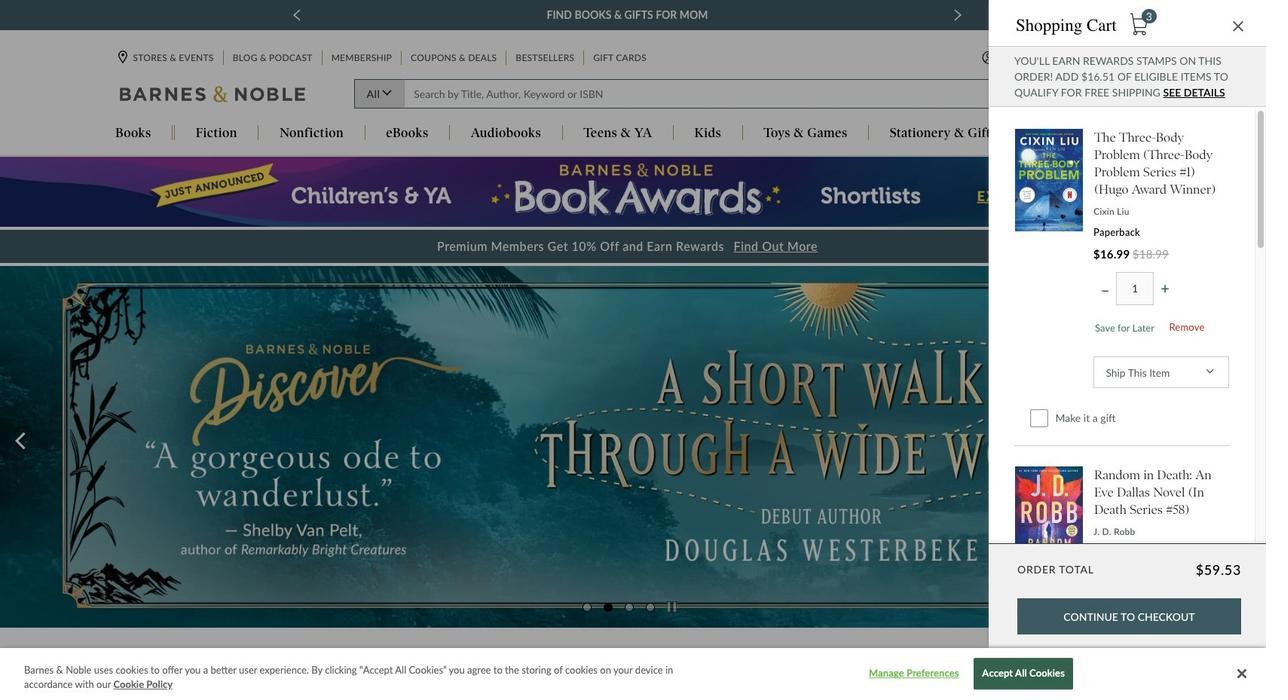 Task type: locate. For each thing, give the bounding box(es) containing it.
None submit
[[1018, 598, 1241, 635]]

just announced the barnes & noble children's & ya book awards shortlists.  explore now image
[[0, 157, 1255, 227]]

next slide / item image
[[954, 9, 962, 21]]

privacy alert dialog
[[0, 648, 1266, 700]]

None number field
[[1117, 272, 1154, 305]]

main content
[[0, 156, 1266, 700]]

None field
[[404, 80, 1001, 109]]



Task type: vqa. For each thing, say whether or not it's contained in the screenshot.
CART Image
yes



Task type: describe. For each thing, give the bounding box(es) containing it.
search image
[[1015, 87, 1030, 103]]

previous slide / item image
[[293, 9, 301, 21]]

barnes & noble discover - a short walk through a wide world image
[[0, 219, 1255, 675]]

cart image
[[1129, 14, 1149, 36]]

logo image
[[119, 85, 306, 107]]

the three-body problem (three-body problem series #1) (hugo award winner) image
[[1015, 129, 1083, 231]]

random in death: an eve dallas novel (in death series #58) image
[[1015, 467, 1083, 570]]



